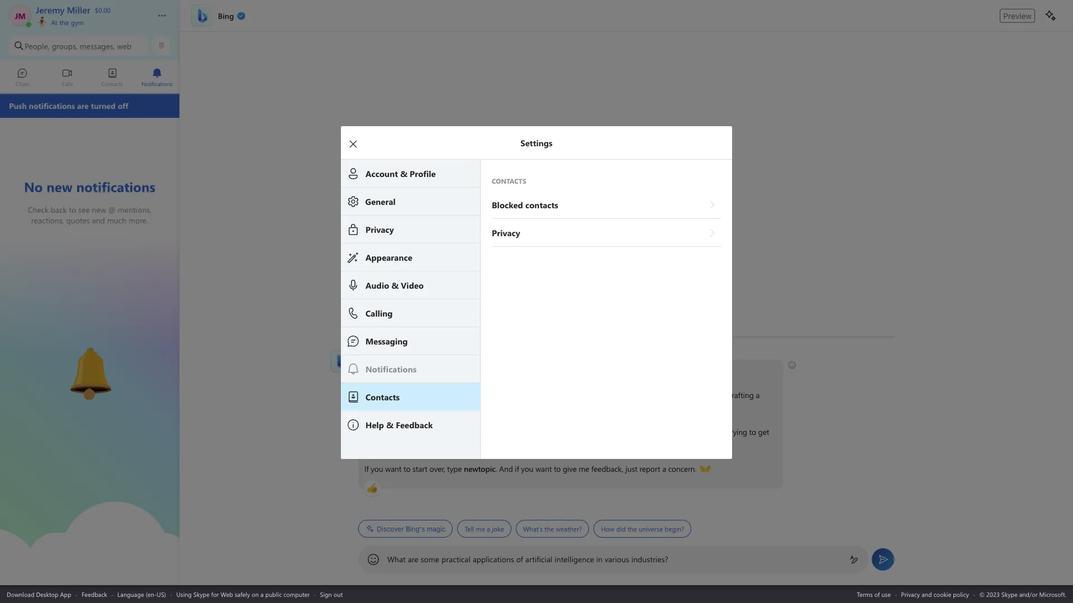 Task type: vqa. For each thing, say whether or not it's contained in the screenshot.
How to the bottom
yes



Task type: locate. For each thing, give the bounding box(es) containing it.
a inside button
[[487, 525, 490, 534]]

1 vertical spatial for
[[383, 402, 393, 413]]

1 horizontal spatial how
[[601, 525, 614, 534]]

curious
[[395, 402, 419, 413]]

in up the with
[[563, 390, 569, 401]]

discover bing's magic
[[377, 525, 446, 533]]

of inside ask me any type of question, like finding vegan restaurants in cambridge, itinerary for your trip to europe or drafting a story for curious kids. in groups, remember to mention me with @bing. i'm an ai preview, so i'm still learning. sometimes i might say something weird. don't get mad at me, i'm just trying to get better! if you want to start over, type
[[422, 390, 428, 401]]

use
[[881, 590, 891, 599]]

for left "your"
[[641, 390, 651, 401]]

2 horizontal spatial the
[[627, 525, 637, 534]]

start
[[412, 464, 427, 474]]

0 horizontal spatial groups,
[[52, 41, 78, 51]]

web
[[117, 41, 131, 51]]

1 horizontal spatial i'm
[[435, 427, 445, 438]]

1 horizontal spatial in
[[596, 554, 603, 565]]

something
[[569, 427, 605, 438]]

mad
[[662, 427, 677, 438]]

the for what's
[[544, 525, 554, 534]]

feedback
[[82, 590, 107, 599]]

tell me a joke
[[465, 525, 504, 534]]

2 vertical spatial for
[[211, 590, 219, 599]]

the right the did
[[627, 525, 637, 534]]

0 vertical spatial of
[[422, 390, 428, 401]]

mention
[[519, 402, 547, 413]]

of left artificial
[[516, 554, 523, 565]]

report
[[639, 464, 660, 474]]

1 horizontal spatial groups,
[[446, 402, 471, 413]]

0 vertical spatial i
[[453, 365, 455, 376]]

you inside ask me any type of question, like finding vegan restaurants in cambridge, itinerary for your trip to europe or drafting a story for curious kids. in groups, remember to mention me with @bing. i'm an ai preview, so i'm still learning. sometimes i might say something weird. don't get mad at me, i'm just trying to get better! if you want to start over, type
[[371, 464, 383, 474]]

1 horizontal spatial of
[[516, 554, 523, 565]]

i right can on the bottom left of page
[[453, 365, 455, 376]]

how right !
[[421, 365, 437, 376]]

artificial
[[525, 554, 552, 565]]

0 horizontal spatial of
[[422, 390, 428, 401]]

1 horizontal spatial the
[[544, 525, 554, 534]]

i left might
[[530, 427, 532, 438]]

Type a message text field
[[387, 554, 841, 565]]

2 horizontal spatial of
[[874, 590, 880, 599]]

2 horizontal spatial i'm
[[701, 427, 712, 438]]

2 want from the left
[[535, 464, 552, 474]]

you right "if"
[[371, 464, 383, 474]]

1 horizontal spatial want
[[535, 464, 552, 474]]

(openhands)
[[700, 463, 742, 474]]

you
[[473, 365, 486, 376], [371, 464, 383, 474], [521, 464, 533, 474]]

1 vertical spatial in
[[596, 554, 603, 565]]

for
[[641, 390, 651, 401], [383, 402, 393, 413], [211, 590, 219, 599]]

app
[[60, 590, 71, 599]]

0 horizontal spatial in
[[563, 390, 569, 401]]

tab list
[[0, 63, 179, 94]]

to left start at the bottom left
[[403, 464, 410, 474]]

0 horizontal spatial want
[[385, 464, 401, 474]]

just left report at the right
[[626, 464, 637, 474]]

to down the vegan
[[510, 402, 517, 413]]

gym
[[71, 18, 84, 27]]

people, groups, messages, web
[[25, 41, 131, 51]]

remember
[[473, 402, 508, 413]]

vegan
[[502, 390, 522, 401]]

want
[[385, 464, 401, 474], [535, 464, 552, 474]]

groups,
[[52, 41, 78, 51], [446, 402, 471, 413]]

weird.
[[607, 427, 626, 438]]

groups, down like at left
[[446, 402, 471, 413]]

using skype for web safely on a public computer
[[176, 590, 310, 599]]

universe
[[639, 525, 663, 534]]

at
[[51, 18, 58, 27]]

1 horizontal spatial get
[[758, 427, 769, 438]]

to
[[683, 390, 690, 401], [510, 402, 517, 413], [749, 427, 756, 438], [403, 464, 410, 474], [554, 464, 561, 474]]

3 i'm from the left
[[701, 427, 712, 438]]

i'm right so
[[435, 427, 445, 438]]

me left any
[[378, 390, 389, 401]]

1 vertical spatial i
[[530, 427, 532, 438]]

still
[[447, 427, 458, 438]]

0 vertical spatial how
[[421, 365, 437, 376]]

if
[[515, 464, 519, 474]]

a
[[756, 390, 760, 401], [662, 464, 666, 474], [487, 525, 490, 534], [260, 590, 264, 599]]

i'm left an
[[364, 427, 375, 438]]

what's the weather? button
[[516, 520, 589, 538]]

me right tell
[[476, 525, 485, 534]]

i inside ask me any type of question, like finding vegan restaurants in cambridge, itinerary for your trip to europe or drafting a story for curious kids. in groups, remember to mention me with @bing. i'm an ai preview, so i'm still learning. sometimes i might say something weird. don't get mad at me, i'm just trying to get better! if you want to start over, type
[[530, 427, 532, 438]]

0 horizontal spatial i
[[453, 365, 455, 376]]

type right over,
[[447, 464, 462, 474]]

for left the web
[[211, 590, 219, 599]]

2 get from the left
[[758, 427, 769, 438]]

get left the mad at the bottom right of the page
[[648, 427, 660, 438]]

groups, down at the gym
[[52, 41, 78, 51]]

of up kids.
[[422, 390, 428, 401]]

wednesday, november 8, 2023 heading
[[358, 324, 895, 344]]

for right story
[[383, 402, 393, 413]]

just inside ask me any type of question, like finding vegan restaurants in cambridge, itinerary for your trip to europe or drafting a story for curious kids. in groups, remember to mention me with @bing. i'm an ai preview, so i'm still learning. sometimes i might say something weird. don't get mad at me, i'm just trying to get better! if you want to start over, type
[[714, 427, 725, 438]]

1 vertical spatial type
[[447, 464, 462, 474]]

preview
[[1003, 11, 1032, 20]]

industries?
[[631, 554, 668, 565]]

am
[[389, 350, 399, 359]]

1 want from the left
[[385, 464, 401, 474]]

sign out link
[[320, 590, 343, 599]]

don't
[[628, 427, 646, 438]]

of left use
[[874, 590, 880, 599]]

0 horizontal spatial how
[[421, 365, 437, 376]]

privacy
[[901, 590, 920, 599]]

what
[[387, 554, 406, 565]]

0 horizontal spatial the
[[59, 18, 69, 27]]

people, groups, messages, web button
[[9, 36, 148, 56]]

0 horizontal spatial you
[[371, 464, 383, 474]]

want left start at the bottom left
[[385, 464, 401, 474]]

0 horizontal spatial i'm
[[364, 427, 375, 438]]

1 horizontal spatial just
[[714, 427, 725, 438]]

me inside tell me a joke button
[[476, 525, 485, 534]]

a left joke
[[487, 525, 490, 534]]

1 vertical spatial how
[[601, 525, 614, 534]]

hey, this is bing ! how can i help you today?
[[364, 365, 512, 376]]

2 horizontal spatial for
[[641, 390, 651, 401]]

you right help
[[473, 365, 486, 376]]

0 vertical spatial in
[[563, 390, 569, 401]]

a right the drafting
[[756, 390, 760, 401]]

computer
[[283, 590, 310, 599]]

an
[[377, 427, 385, 438]]

0 horizontal spatial just
[[626, 464, 637, 474]]

1 i'm from the left
[[364, 427, 375, 438]]

privacy and cookie policy
[[901, 590, 969, 599]]

how inside button
[[601, 525, 614, 534]]

me left the with
[[549, 402, 560, 413]]

a right the on
[[260, 590, 264, 599]]

drafting
[[727, 390, 754, 401]]

just left trying
[[714, 427, 725, 438]]

you right if
[[521, 464, 533, 474]]

on
[[252, 590, 259, 599]]

1 get from the left
[[648, 427, 660, 438]]

restaurants
[[524, 390, 561, 401]]

like
[[463, 390, 474, 401]]

people,
[[25, 41, 50, 51]]

in left various at the bottom
[[596, 554, 603, 565]]

ask me any type of question, like finding vegan restaurants in cambridge, itinerary for your trip to europe or drafting a story for curious kids. in groups, remember to mention me with @bing. i'm an ai preview, so i'm still learning. sometimes i might say something weird. don't get mad at me, i'm just trying to get better! if you want to start over, type
[[364, 390, 771, 474]]

sometimes
[[491, 427, 528, 438]]

1 horizontal spatial you
[[473, 365, 486, 376]]

0 horizontal spatial get
[[648, 427, 660, 438]]

the right at
[[59, 18, 69, 27]]

0 horizontal spatial type
[[405, 390, 420, 401]]

1 vertical spatial groups,
[[446, 402, 471, 413]]

newtopic . and if you want to give me feedback, just report a concern.
[[464, 464, 698, 474]]

to right trip
[[683, 390, 690, 401]]

0 vertical spatial just
[[714, 427, 725, 438]]

get right trying
[[758, 427, 769, 438]]

to right trying
[[749, 427, 756, 438]]

in inside ask me any type of question, like finding vegan restaurants in cambridge, itinerary for your trip to europe or drafting a story for curious kids. in groups, remember to mention me with @bing. i'm an ai preview, so i'm still learning. sometimes i might say something weird. don't get mad at me, i'm just trying to get better! if you want to start over, type
[[563, 390, 569, 401]]

hey,
[[364, 365, 379, 376]]

type up curious
[[405, 390, 420, 401]]

want left the give
[[535, 464, 552, 474]]

0 vertical spatial groups,
[[52, 41, 78, 51]]

1 horizontal spatial type
[[447, 464, 462, 474]]

europe
[[692, 390, 716, 401]]

type
[[405, 390, 420, 401], [447, 464, 462, 474]]

sign out
[[320, 590, 343, 599]]

the right what's
[[544, 525, 554, 534]]

at the gym
[[49, 18, 84, 27]]

2 horizontal spatial you
[[521, 464, 533, 474]]

question,
[[430, 390, 461, 401]]

groups, inside 'people, groups, messages, web' button
[[52, 41, 78, 51]]

i'm right me,
[[701, 427, 712, 438]]

joke
[[492, 525, 504, 534]]

skype
[[193, 590, 210, 599]]

1 horizontal spatial i
[[530, 427, 532, 438]]

how left the did
[[601, 525, 614, 534]]



Task type: describe. For each thing, give the bounding box(es) containing it.
.
[[495, 464, 497, 474]]

say
[[556, 427, 567, 438]]

download desktop app
[[7, 590, 71, 599]]

download
[[7, 590, 34, 599]]

to left the give
[[554, 464, 561, 474]]

safely
[[235, 590, 250, 599]]

might
[[534, 427, 554, 438]]

using skype for web safely on a public computer link
[[176, 590, 310, 599]]

download desktop app link
[[7, 590, 71, 599]]

bell
[[56, 343, 70, 355]]

0 horizontal spatial for
[[211, 590, 219, 599]]

if
[[364, 464, 369, 474]]

how did the universe begin?
[[601, 525, 684, 534]]

cookie
[[934, 590, 951, 599]]

contacts dialog
[[341, 126, 749, 459]]

finding
[[476, 390, 500, 401]]

me,
[[687, 427, 699, 438]]

and
[[922, 590, 932, 599]]

1 horizontal spatial for
[[383, 402, 393, 413]]

@bing.
[[578, 402, 602, 413]]

!
[[417, 365, 419, 376]]

kids.
[[421, 402, 436, 413]]

groups, inside ask me any type of question, like finding vegan restaurants in cambridge, itinerary for your trip to europe or drafting a story for curious kids. in groups, remember to mention me with @bing. i'm an ai preview, so i'm still learning. sometimes i might say something weird. don't get mad at me, i'm just trying to get better! if you want to start over, type
[[446, 402, 471, 413]]

1 vertical spatial of
[[516, 554, 523, 565]]

what's
[[523, 525, 543, 534]]

trip
[[670, 390, 681, 401]]

language (en-us) link
[[117, 590, 166, 599]]

at
[[679, 427, 685, 438]]

in
[[438, 402, 444, 413]]

feedback,
[[591, 464, 624, 474]]

web
[[221, 590, 233, 599]]

give
[[563, 464, 577, 474]]

ai
[[387, 427, 394, 438]]

messages,
[[80, 41, 115, 51]]

are
[[408, 554, 418, 565]]

out
[[334, 590, 343, 599]]

preview,
[[396, 427, 423, 438]]

and
[[499, 464, 513, 474]]

learning.
[[460, 427, 489, 438]]

me right the give
[[579, 464, 589, 474]]

desktop
[[36, 590, 58, 599]]

or
[[718, 390, 725, 401]]

is
[[395, 365, 400, 376]]

2 vertical spatial of
[[874, 590, 880, 599]]

cambridge,
[[571, 390, 610, 401]]

newtopic
[[464, 464, 495, 474]]

bing
[[402, 365, 417, 376]]

tell
[[465, 525, 474, 534]]

itinerary
[[612, 390, 639, 401]]

this
[[381, 365, 393, 376]]

terms
[[857, 590, 873, 599]]

public
[[265, 590, 282, 599]]

what's the weather?
[[523, 525, 582, 534]]

the for at
[[59, 18, 69, 27]]

a right report at the right
[[662, 464, 666, 474]]

at the gym button
[[36, 16, 146, 27]]

language
[[117, 590, 144, 599]]

privacy and cookie policy link
[[901, 590, 969, 599]]

9:24
[[375, 350, 387, 359]]

a inside ask me any type of question, like finding vegan restaurants in cambridge, itinerary for your trip to europe or drafting a story for curious kids. in groups, remember to mention me with @bing. i'm an ai preview, so i'm still learning. sometimes i might say something weird. don't get mad at me, i'm just trying to get better! if you want to start over, type
[[756, 390, 760, 401]]

policy
[[953, 590, 969, 599]]

feedback link
[[82, 590, 107, 599]]

with
[[562, 402, 576, 413]]

ask
[[364, 390, 376, 401]]

any
[[391, 390, 403, 401]]

1 vertical spatial just
[[626, 464, 637, 474]]

some
[[421, 554, 439, 565]]

your
[[653, 390, 668, 401]]

various
[[605, 554, 629, 565]]

(en-
[[146, 590, 157, 599]]

trying
[[727, 427, 747, 438]]

tell me a joke button
[[457, 520, 511, 538]]

us)
[[157, 590, 166, 599]]

so
[[425, 427, 433, 438]]

better!
[[364, 439, 387, 450]]

applications
[[473, 554, 514, 565]]

0 vertical spatial type
[[405, 390, 420, 401]]

discover
[[377, 525, 404, 533]]

help
[[457, 365, 471, 376]]

terms of use link
[[857, 590, 891, 599]]

0 vertical spatial for
[[641, 390, 651, 401]]

2 i'm from the left
[[435, 427, 445, 438]]

weather?
[[556, 525, 582, 534]]

want inside ask me any type of question, like finding vegan restaurants in cambridge, itinerary for your trip to europe or drafting a story for curious kids. in groups, remember to mention me with @bing. i'm an ai preview, so i'm still learning. sometimes i might say something weird. don't get mad at me, i'm just trying to get better! if you want to start over, type
[[385, 464, 401, 474]]

language (en-us)
[[117, 590, 166, 599]]

today?
[[488, 365, 510, 376]]

how did the universe begin? button
[[594, 520, 692, 538]]

bing,
[[358, 350, 373, 359]]

story
[[364, 402, 381, 413]]

what are some practical applications of artificial intelligence in various industries?
[[387, 554, 668, 565]]

bing, 9:24 am
[[358, 350, 399, 359]]



